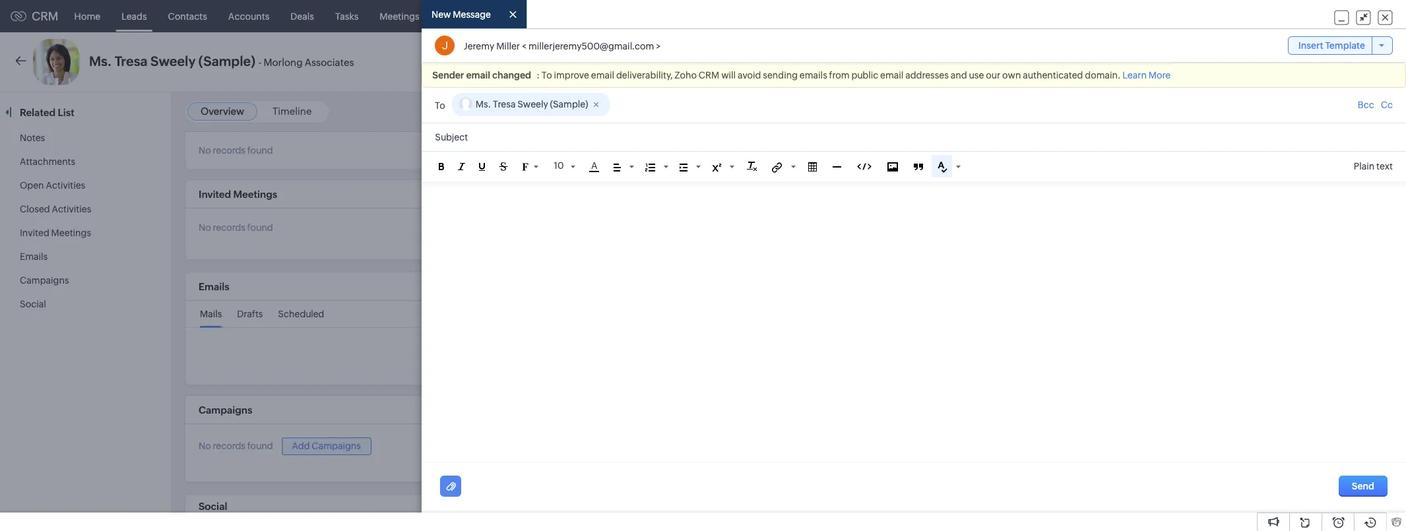 Task type: locate. For each thing, give the bounding box(es) containing it.
2 vertical spatial records
[[213, 441, 245, 452]]

sweely
[[151, 53, 196, 69], [518, 99, 549, 110]]

open activities link
[[20, 180, 85, 191]]

day(s)
[[1339, 110, 1363, 120]]

to down sender
[[435, 100, 446, 111]]

1 vertical spatial no records found
[[199, 223, 273, 233]]

2 vertical spatial no records found
[[199, 441, 273, 452]]

timeline
[[273, 106, 312, 117]]

10
[[554, 161, 564, 171]]

1 vertical spatial social
[[199, 501, 227, 512]]

0 horizontal spatial tresa
[[115, 53, 148, 69]]

3 email from the left
[[880, 70, 904, 81]]

drafts
[[237, 309, 263, 319]]

learn
[[1123, 70, 1147, 81]]

0 vertical spatial no records found
[[199, 145, 273, 156]]

notes link
[[20, 133, 45, 143]]

1 horizontal spatial ms.
[[476, 99, 491, 110]]

ms.
[[89, 53, 112, 69], [476, 99, 491, 110]]

deliverability,
[[616, 70, 673, 81]]

0 vertical spatial invited
[[199, 189, 231, 200]]

1 vertical spatial (sample)
[[550, 99, 589, 110]]

campaigns
[[20, 275, 69, 286], [199, 404, 252, 416], [312, 441, 361, 451]]

2 horizontal spatial campaigns
[[312, 441, 361, 451]]

invited meetings link
[[20, 228, 91, 238]]

message
[[453, 9, 491, 20]]

1 vertical spatial sweely
[[518, 99, 549, 110]]

1 vertical spatial activities
[[52, 204, 91, 214]]

1 horizontal spatial email
[[591, 70, 614, 81]]

: left 9
[[1328, 110, 1330, 120]]

meetings
[[380, 11, 420, 21], [233, 189, 277, 200], [51, 228, 91, 238]]

0 vertical spatial :
[[537, 70, 540, 81]]

1 vertical spatial ms.
[[476, 99, 491, 110]]

2 no from the top
[[199, 223, 211, 233]]

leads link
[[111, 0, 157, 32]]

0 vertical spatial sweely
[[151, 53, 196, 69]]

deals
[[291, 11, 314, 21]]

send inside button
[[1121, 57, 1144, 67]]

activities up closed activities
[[46, 180, 85, 191]]

emails up mails
[[199, 281, 229, 292]]

sweely down changed
[[518, 99, 549, 110]]

0 horizontal spatial campaigns
[[20, 275, 69, 286]]

a link
[[590, 161, 600, 172]]

activities up invited meetings link
[[52, 204, 91, 214]]

0 horizontal spatial send
[[1121, 57, 1144, 67]]

0 horizontal spatial crm
[[32, 9, 58, 23]]

accounts link
[[218, 0, 280, 32]]

2 horizontal spatial email
[[880, 70, 904, 81]]

0 horizontal spatial invited meetings
[[20, 228, 91, 238]]

spell check image
[[938, 162, 948, 173]]

addresses
[[906, 70, 949, 81]]

email right public
[[880, 70, 904, 81]]

(sample) for ms. tresa sweely (sample) - morlong associates
[[199, 53, 256, 69]]

0 vertical spatial (sample)
[[199, 53, 256, 69]]

1 horizontal spatial meetings
[[233, 189, 277, 200]]

email right the improve
[[591, 70, 614, 81]]

send
[[1121, 57, 1144, 67], [1352, 481, 1375, 492]]

campaigns link
[[20, 275, 69, 286]]

10 link
[[553, 159, 576, 173]]

3 no records found from the top
[[199, 441, 273, 452]]

0 vertical spatial records
[[213, 145, 245, 156]]

0 horizontal spatial (sample)
[[199, 53, 256, 69]]

1 horizontal spatial invited meetings
[[199, 189, 277, 200]]

activities
[[46, 180, 85, 191], [52, 204, 91, 214]]

use
[[969, 70, 984, 81]]

a
[[592, 161, 598, 171]]

tresa
[[115, 53, 148, 69], [493, 99, 516, 110]]

1 email from the left
[[466, 70, 490, 81]]

1 horizontal spatial tresa
[[493, 99, 516, 110]]

contacts link
[[157, 0, 218, 32]]

0 vertical spatial ms.
[[89, 53, 112, 69]]

1 no records found from the top
[[199, 145, 273, 156]]

sweely down the contacts link
[[151, 53, 196, 69]]

tresa down leads
[[115, 53, 148, 69]]

1 vertical spatial found
[[247, 223, 273, 233]]

2 no records found from the top
[[199, 223, 273, 233]]

plain text
[[1354, 161, 1393, 172]]

invited meetings
[[199, 189, 277, 200], [20, 228, 91, 238]]

1 horizontal spatial emails
[[199, 281, 229, 292]]

send email button
[[1108, 51, 1183, 73]]

email
[[466, 70, 490, 81], [591, 70, 614, 81], [880, 70, 904, 81]]

found
[[247, 145, 273, 156], [247, 223, 273, 233], [247, 441, 273, 452]]

1 horizontal spatial campaigns
[[199, 404, 252, 416]]

: right changed
[[537, 70, 540, 81]]

marketplace element
[[1286, 0, 1313, 32]]

scheduled
[[278, 309, 324, 319]]

3 found from the top
[[247, 441, 273, 452]]

plain
[[1354, 161, 1375, 172]]

send inside 'button'
[[1352, 481, 1375, 492]]

2 vertical spatial no
[[199, 441, 211, 452]]

activities for closed activities
[[52, 204, 91, 214]]

2 vertical spatial meetings
[[51, 228, 91, 238]]

setup element
[[1313, 0, 1339, 32]]

0 vertical spatial social
[[20, 299, 46, 310]]

1 horizontal spatial sweely
[[518, 99, 549, 110]]

update
[[1297, 110, 1326, 120]]

0 vertical spatial no
[[199, 145, 211, 156]]

crm left will at the right top of the page
[[699, 70, 720, 81]]

1 horizontal spatial crm
[[699, 70, 720, 81]]

0 horizontal spatial emails
[[20, 251, 48, 262]]

to left the improve
[[542, 70, 552, 81]]

(sample) down the improve
[[550, 99, 589, 110]]

alignment image
[[614, 163, 622, 171]]

1 horizontal spatial to
[[542, 70, 552, 81]]

1 vertical spatial invited
[[20, 228, 49, 238]]

1 horizontal spatial social
[[199, 501, 227, 512]]

sender email changed : to improve email deliverability, zoho crm will avoid sending emails from public email addresses and use our own authenticated domain. learn more
[[432, 70, 1171, 81]]

1 horizontal spatial (sample)
[[550, 99, 589, 110]]

1 vertical spatial :
[[1328, 110, 1330, 120]]

1 vertical spatial no
[[199, 223, 211, 233]]

crm
[[32, 9, 58, 23], [699, 70, 720, 81]]

3 records from the top
[[213, 441, 245, 452]]

1 vertical spatial invited meetings
[[20, 228, 91, 238]]

1 horizontal spatial send
[[1352, 481, 1375, 492]]

0 horizontal spatial to
[[435, 100, 446, 111]]

email right sender
[[466, 70, 490, 81]]

1 vertical spatial tresa
[[493, 99, 516, 110]]

0 horizontal spatial email
[[466, 70, 490, 81]]

2 horizontal spatial meetings
[[380, 11, 420, 21]]

sweely for ms. tresa sweely (sample) - morlong associates
[[151, 53, 196, 69]]

emails up campaigns link
[[20, 251, 48, 262]]

:
[[537, 70, 540, 81], [1328, 110, 1330, 120]]

send for send
[[1352, 481, 1375, 492]]

social
[[20, 299, 46, 310], [199, 501, 227, 512]]

0 horizontal spatial ms.
[[89, 53, 112, 69]]

0 vertical spatial activities
[[46, 180, 85, 191]]

2 vertical spatial found
[[247, 441, 273, 452]]

1 vertical spatial to
[[435, 100, 446, 111]]

0 vertical spatial invited meetings
[[199, 189, 277, 200]]

no
[[199, 145, 211, 156], [199, 223, 211, 233], [199, 441, 211, 452]]

records
[[213, 145, 245, 156], [213, 223, 245, 233], [213, 441, 245, 452]]

0 horizontal spatial meetings
[[51, 228, 91, 238]]

1 vertical spatial crm
[[699, 70, 720, 81]]

1 horizontal spatial :
[[1328, 110, 1330, 120]]

to
[[542, 70, 552, 81], [435, 100, 446, 111]]

(sample)
[[199, 53, 256, 69], [550, 99, 589, 110]]

meetings link
[[369, 0, 430, 32]]

avoid
[[738, 70, 761, 81]]

leads
[[122, 11, 147, 21]]

1 vertical spatial send
[[1352, 481, 1375, 492]]

2 records from the top
[[213, 223, 245, 233]]

crm left home
[[32, 9, 58, 23]]

0 vertical spatial to
[[542, 70, 552, 81]]

2 found from the top
[[247, 223, 273, 233]]

(sample) for ms. tresa sweely (sample)
[[550, 99, 589, 110]]

0 vertical spatial meetings
[[380, 11, 420, 21]]

sender
[[432, 70, 464, 81]]

0 horizontal spatial :
[[537, 70, 540, 81]]

overview link
[[201, 106, 244, 117]]

0 vertical spatial found
[[247, 145, 273, 156]]

0 vertical spatial tresa
[[115, 53, 148, 69]]

no records found
[[199, 145, 273, 156], [199, 223, 273, 233], [199, 441, 273, 452]]

associates
[[305, 57, 354, 68]]

1 vertical spatial records
[[213, 223, 245, 233]]

1 vertical spatial emails
[[199, 281, 229, 292]]

learn more link
[[1123, 70, 1171, 81]]

2 vertical spatial campaigns
[[312, 441, 361, 451]]

0 vertical spatial send
[[1121, 57, 1144, 67]]

(sample) left -
[[199, 53, 256, 69]]

tresa down changed
[[493, 99, 516, 110]]

0 horizontal spatial sweely
[[151, 53, 196, 69]]

Subject text field
[[422, 124, 1406, 151]]



Task type: vqa. For each thing, say whether or not it's contained in the screenshot.
Profile element
no



Task type: describe. For each thing, give the bounding box(es) containing it.
0 horizontal spatial social
[[20, 299, 46, 310]]

1 records from the top
[[213, 145, 245, 156]]

closed
[[20, 204, 50, 214]]

attachments
[[20, 156, 75, 167]]

tresa for ms. tresa sweely (sample) - morlong associates
[[115, 53, 148, 69]]

related list
[[20, 107, 77, 118]]

0 vertical spatial crm
[[32, 9, 58, 23]]

add campaigns
[[292, 441, 361, 451]]

public
[[852, 70, 879, 81]]

cc
[[1381, 100, 1393, 110]]

changed
[[492, 70, 531, 81]]

calls link
[[430, 0, 472, 32]]

own
[[1003, 70, 1021, 81]]

ms. for ms. tresa sweely (sample)
[[476, 99, 491, 110]]

-
[[259, 57, 262, 68]]

authenticated
[[1023, 70, 1083, 81]]

open
[[20, 180, 44, 191]]

ms. for ms. tresa sweely (sample) - morlong associates
[[89, 53, 112, 69]]

contacts
[[168, 11, 207, 21]]

open activities
[[20, 180, 85, 191]]

morlong
[[264, 57, 303, 68]]

2 email from the left
[[591, 70, 614, 81]]

attachments link
[[20, 156, 75, 167]]

indent image
[[680, 163, 688, 171]]

reports link
[[472, 0, 527, 32]]

edit button
[[1257, 51, 1301, 73]]

previous record image
[[1355, 58, 1361, 66]]

9
[[1332, 110, 1338, 120]]

new message
[[432, 9, 491, 20]]

insert template
[[1299, 40, 1365, 51]]

1 no from the top
[[199, 145, 211, 156]]

closed activities
[[20, 204, 91, 214]]

deals link
[[280, 0, 325, 32]]

0 vertical spatial emails
[[20, 251, 48, 262]]

email
[[1146, 57, 1170, 67]]

tresa for ms. tresa sweely (sample)
[[493, 99, 516, 110]]

1 horizontal spatial invited
[[199, 189, 231, 200]]

emails
[[800, 70, 827, 81]]

home
[[74, 11, 100, 21]]

social link
[[20, 299, 46, 310]]

upgrade
[[1140, 16, 1178, 26]]

send email
[[1121, 57, 1170, 67]]

mails
[[200, 309, 222, 319]]

1 vertical spatial campaigns
[[199, 404, 252, 416]]

crm link
[[11, 9, 58, 23]]

our
[[986, 70, 1001, 81]]

timeline link
[[273, 106, 312, 117]]

script image
[[713, 163, 722, 171]]

links image
[[773, 162, 783, 173]]

0 horizontal spatial invited
[[20, 228, 49, 238]]

1 found from the top
[[247, 145, 273, 156]]

reports
[[483, 11, 516, 21]]

closed activities link
[[20, 204, 91, 214]]

list image
[[646, 163, 656, 171]]

new
[[432, 9, 451, 20]]

and
[[951, 70, 967, 81]]

last
[[1278, 110, 1295, 120]]

send button
[[1339, 476, 1388, 497]]

domain.
[[1085, 70, 1121, 81]]

add
[[292, 441, 310, 451]]

last update : 9 day(s) ago
[[1278, 110, 1380, 120]]

overview
[[201, 106, 244, 117]]

ms. tresa sweely (sample) - morlong associates
[[89, 53, 354, 69]]

more
[[1149, 70, 1171, 81]]

calls
[[441, 11, 461, 21]]

ms. tresa sweely (sample)
[[476, 99, 589, 110]]

accounts
[[228, 11, 269, 21]]

home link
[[64, 0, 111, 32]]

add campaigns link
[[281, 437, 371, 455]]

bcc
[[1358, 100, 1375, 110]]

3 no from the top
[[199, 441, 211, 452]]

list
[[58, 107, 74, 118]]

tasks link
[[325, 0, 369, 32]]

sending
[[763, 70, 798, 81]]

convert button
[[1188, 51, 1251, 73]]

from
[[829, 70, 850, 81]]

activities for open activities
[[46, 180, 85, 191]]

notes
[[20, 133, 45, 143]]

zoho
[[675, 70, 697, 81]]

0 vertical spatial campaigns
[[20, 275, 69, 286]]

will
[[721, 70, 736, 81]]

emails link
[[20, 251, 48, 262]]

insert
[[1299, 40, 1324, 51]]

next record image
[[1377, 58, 1385, 66]]

improve
[[554, 70, 589, 81]]

edit
[[1270, 57, 1287, 67]]

template
[[1325, 40, 1365, 51]]

send for send email
[[1121, 57, 1144, 67]]

text
[[1377, 161, 1393, 172]]

insert template button
[[1288, 37, 1393, 55]]

sweely for ms. tresa sweely (sample)
[[518, 99, 549, 110]]

ago
[[1365, 110, 1380, 120]]

convert
[[1202, 57, 1237, 67]]

tasks
[[335, 11, 359, 21]]

related
[[20, 107, 56, 118]]

1 vertical spatial meetings
[[233, 189, 277, 200]]



